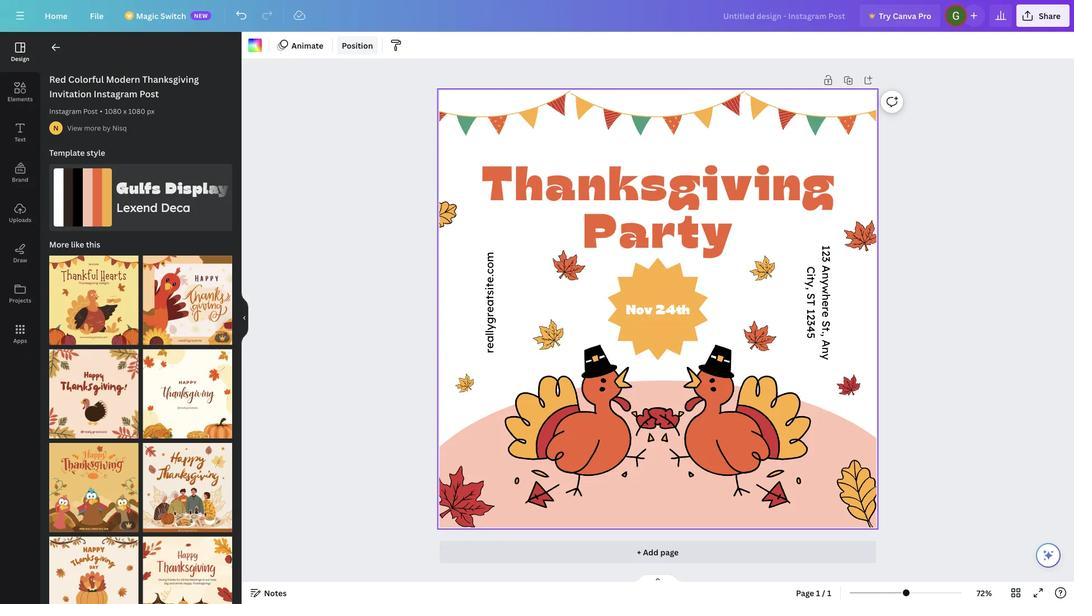 Task type: locate. For each thing, give the bounding box(es) containing it.
1 vertical spatial n
[[820, 348, 834, 354]]

0 horizontal spatial 1080
[[105, 107, 122, 116]]

s left h
[[805, 293, 819, 300]]

home
[[45, 10, 68, 21]]

reallygreatsite.com
[[483, 252, 497, 353]]

s up .
[[820, 321, 834, 328]]

t right 4
[[820, 328, 834, 332]]

post
[[140, 88, 159, 100], [83, 107, 98, 116]]

apps
[[13, 337, 27, 345]]

a
[[820, 265, 834, 273], [820, 340, 834, 348]]

1 horizontal spatial ,
[[820, 334, 834, 337]]

e down w
[[820, 301, 834, 307]]

,
[[805, 287, 819, 290], [820, 334, 834, 337]]

lexend
[[116, 200, 158, 215]]

nisq image
[[49, 121, 63, 135]]

1 vertical spatial ,
[[820, 334, 834, 337]]

try
[[880, 10, 892, 21]]

0 vertical spatial ,
[[805, 287, 819, 290]]

gulfs
[[116, 178, 161, 197]]

0 vertical spatial n
[[820, 273, 834, 279]]

3 up w
[[820, 257, 834, 262]]

beige yellow cute illustrative happy thanksgiving instagram post image
[[143, 443, 232, 533]]

24th
[[656, 301, 690, 317]]

design
[[11, 55, 29, 62]]

post up more in the left top of the page
[[83, 107, 98, 116]]

, right 5
[[820, 334, 834, 337]]

t
[[805, 300, 819, 306]]

beige yellow cute illustrative happy thanksgiving instagram post group
[[143, 437, 232, 533]]

0 horizontal spatial ,
[[805, 287, 819, 290]]

0 horizontal spatial t
[[805, 277, 819, 281]]

0 vertical spatial e
[[820, 301, 834, 307]]

y
[[820, 279, 834, 286], [805, 281, 819, 287], [820, 354, 834, 360]]

a down .
[[820, 340, 834, 348]]

2 n from the top
[[820, 348, 834, 354]]

cream and orange illustrative thanksgiving instagram post image
[[143, 537, 232, 605]]

text button
[[0, 113, 40, 153]]

more
[[49, 239, 69, 250]]

0 vertical spatial t
[[805, 277, 819, 281]]

position
[[342, 40, 373, 51]]

0 vertical spatial post
[[140, 88, 159, 100]]

h
[[820, 294, 834, 301]]

t
[[805, 277, 819, 281], [820, 328, 834, 332]]

1 vertical spatial instagram
[[49, 107, 82, 116]]

post up px
[[140, 88, 159, 100]]

n up w
[[820, 273, 834, 279]]

1 vertical spatial e
[[820, 311, 834, 318]]

s
[[805, 293, 819, 300], [820, 321, 834, 328]]

0 vertical spatial a
[[820, 265, 834, 273]]

orange illustrative happy thanksgiving instagram post image
[[49, 443, 139, 533]]

1080 right x
[[128, 107, 145, 116]]

t down "c"
[[805, 277, 819, 281]]

0 horizontal spatial thanksgiving
[[142, 73, 199, 85]]

show pages image
[[632, 574, 685, 583]]

e down h
[[820, 311, 834, 318]]

yellow and orange simple happy thanksgiving instagram post image
[[143, 350, 232, 439]]

1 vertical spatial post
[[83, 107, 98, 116]]

view
[[67, 123, 82, 133]]

1 horizontal spatial thanksgiving
[[482, 152, 837, 210]]

instagram inside red colorful modern thanksgiving invitation instagram post
[[94, 88, 138, 100]]

#ffffff image
[[249, 39, 262, 52]]

2 up w
[[820, 251, 834, 257]]

design button
[[0, 32, 40, 72]]

y down i
[[805, 281, 819, 287]]

nov
[[626, 301, 653, 317]]

view more by nisq
[[67, 123, 127, 133]]

e
[[820, 301, 834, 307], [820, 311, 834, 318]]

2 e from the top
[[820, 311, 834, 318]]

n down .
[[820, 348, 834, 354]]

1
[[820, 245, 834, 251], [805, 309, 819, 315], [817, 588, 821, 599], [828, 588, 832, 599]]

0 horizontal spatial s
[[805, 293, 819, 300]]

pro
[[919, 10, 932, 21]]

1 vertical spatial a
[[820, 340, 834, 348]]

modern
[[106, 73, 140, 85]]

1 vertical spatial t
[[820, 328, 834, 332]]

1080 left x
[[105, 107, 122, 116]]

1 horizontal spatial instagram
[[94, 88, 138, 100]]

instagram down invitation on the top
[[49, 107, 82, 116]]

share button
[[1017, 4, 1070, 27]]

thanksgiving
[[142, 73, 199, 85], [482, 152, 837, 210]]

yellow illustrative thanksgiving instagram post image
[[49, 256, 139, 345]]

page 1 / 1
[[797, 588, 832, 599]]

1 left /
[[817, 588, 821, 599]]

/
[[823, 588, 826, 599]]

style
[[87, 148, 105, 158]]

1 vertical spatial thanksgiving
[[482, 152, 837, 210]]

instagram
[[94, 88, 138, 100], [49, 107, 82, 116]]

position button
[[338, 36, 378, 54]]

72% button
[[967, 585, 1003, 602]]

0 vertical spatial 2
[[820, 251, 834, 257]]

, down i
[[805, 287, 819, 290]]

canva assistant image
[[1042, 549, 1056, 563]]

notes button
[[246, 585, 291, 602]]

invitation
[[49, 88, 92, 100]]

try canva pro
[[880, 10, 932, 21]]

by
[[103, 123, 111, 133]]

0 vertical spatial s
[[805, 293, 819, 300]]

0 vertical spatial thanksgiving
[[142, 73, 199, 85]]

0 vertical spatial instagram
[[94, 88, 138, 100]]

a right "c"
[[820, 265, 834, 273]]

72%
[[977, 588, 993, 599]]

1 horizontal spatial 3
[[820, 257, 834, 262]]

1 horizontal spatial 1080
[[128, 107, 145, 116]]

2 up 4
[[805, 315, 819, 321]]

elements
[[7, 95, 33, 103]]

1 vertical spatial 2
[[805, 315, 819, 321]]

instagram down modern at the top left
[[94, 88, 138, 100]]

main menu bar
[[0, 0, 1075, 32]]

5
[[805, 333, 819, 339]]

3
[[820, 257, 834, 262], [805, 321, 819, 326]]

3 up 5
[[805, 321, 819, 326]]

orange brown illustrative happy thanksgiving instagram post image
[[143, 256, 232, 345]]

2
[[820, 251, 834, 257], [805, 315, 819, 321]]

1 vertical spatial 3
[[805, 321, 819, 326]]

2 1080 from the left
[[128, 107, 145, 116]]

magic switch
[[136, 10, 186, 21]]

post inside red colorful modern thanksgiving invitation instagram post
[[140, 88, 159, 100]]

text
[[14, 135, 26, 143]]

n
[[820, 273, 834, 279], [820, 348, 834, 354]]

+
[[638, 547, 642, 558]]

1 vertical spatial s
[[820, 321, 834, 328]]

page
[[797, 588, 815, 599]]

1080
[[105, 107, 122, 116], [128, 107, 145, 116]]

page
[[661, 547, 679, 558]]

2 a from the top
[[820, 340, 834, 348]]

0 horizontal spatial post
[[83, 107, 98, 116]]

new
[[194, 12, 208, 19]]

projects
[[9, 297, 31, 304]]

1 horizontal spatial post
[[140, 88, 159, 100]]



Task type: vqa. For each thing, say whether or not it's contained in the screenshot.
you
no



Task type: describe. For each thing, give the bounding box(es) containing it.
add
[[644, 547, 659, 558]]

Design title text field
[[715, 4, 856, 27]]

brand
[[12, 176, 28, 183]]

yellow and orange simple happy thanksgiving instagram post group
[[143, 343, 232, 439]]

red colorful modern thanksgiving invitation instagram post
[[49, 73, 199, 100]]

like
[[71, 239, 84, 250]]

red
[[49, 73, 66, 85]]

+ add page button
[[440, 541, 877, 564]]

more
[[84, 123, 101, 133]]

this
[[86, 239, 100, 250]]

thanksgiving inside red colorful modern thanksgiving invitation instagram post
[[142, 73, 199, 85]]

gulfs display lexend deca
[[116, 178, 229, 215]]

home link
[[36, 4, 77, 27]]

1 horizontal spatial t
[[820, 328, 834, 332]]

display
[[166, 178, 229, 197]]

w
[[820, 286, 834, 294]]

1080 x 1080 px
[[105, 107, 155, 116]]

1 2 3 a n y w h e r e s t . , a n y
[[820, 245, 834, 360]]

nisq element
[[49, 121, 63, 135]]

hide image
[[241, 291, 249, 345]]

notes
[[264, 588, 287, 599]]

uploads
[[9, 216, 31, 224]]

file button
[[81, 4, 113, 27]]

1 up w
[[820, 245, 834, 251]]

4
[[805, 326, 819, 333]]

magic
[[136, 10, 159, 21]]

switch
[[161, 10, 186, 21]]

y up h
[[820, 279, 834, 286]]

0 horizontal spatial instagram
[[49, 107, 82, 116]]

colorful
[[68, 73, 104, 85]]

share
[[1040, 10, 1062, 21]]

1 horizontal spatial s
[[820, 321, 834, 328]]

brand button
[[0, 153, 40, 193]]

c
[[805, 267, 819, 274]]

c i t y , s t 1 2 3 4 5
[[805, 267, 819, 339]]

orange yellow and green simple and modern happy thanksgiving instagram post group
[[49, 343, 139, 439]]

draw button
[[0, 233, 40, 274]]

beige and orange modern happy thanksgiving day instagram post group
[[49, 530, 139, 605]]

cream and orange illustrative thanksgiving instagram post group
[[143, 530, 232, 605]]

draw
[[13, 256, 27, 264]]

1 a from the top
[[820, 265, 834, 273]]

y down .
[[820, 354, 834, 360]]

i
[[805, 274, 819, 277]]

animate button
[[274, 36, 328, 54]]

projects button
[[0, 274, 40, 314]]

orange brown illustrative happy thanksgiving instagram post group
[[143, 249, 232, 345]]

beige and orange modern happy thanksgiving day instagram post image
[[49, 537, 139, 605]]

1 right /
[[828, 588, 832, 599]]

side panel tab list
[[0, 32, 40, 354]]

orange yellow and green simple and modern happy thanksgiving instagram post image
[[49, 350, 139, 439]]

0 horizontal spatial 2
[[805, 315, 819, 321]]

yellow illustrative thanksgiving instagram post group
[[49, 249, 139, 345]]

1 down the t
[[805, 309, 819, 315]]

0 horizontal spatial 3
[[805, 321, 819, 326]]

canva
[[894, 10, 917, 21]]

view more by nisq button
[[67, 123, 127, 134]]

template style
[[49, 148, 105, 158]]

px
[[147, 107, 155, 116]]

+ add page
[[638, 547, 679, 558]]

more like this
[[49, 239, 100, 250]]

template
[[49, 148, 85, 158]]

file
[[90, 10, 104, 21]]

1 1080 from the left
[[105, 107, 122, 116]]

.
[[820, 332, 834, 334]]

uploads button
[[0, 193, 40, 233]]

party
[[584, 200, 736, 258]]

1 n from the top
[[820, 273, 834, 279]]

1 e from the top
[[820, 301, 834, 307]]

apps button
[[0, 314, 40, 354]]

instagram post
[[49, 107, 98, 116]]

1 horizontal spatial 2
[[820, 251, 834, 257]]

orange illustrative happy thanksgiving instagram post group
[[49, 437, 139, 533]]

x
[[123, 107, 127, 116]]

animate
[[292, 40, 324, 51]]

0 vertical spatial 3
[[820, 257, 834, 262]]

r
[[820, 307, 834, 311]]

try canva pro button
[[861, 4, 941, 27]]

elements button
[[0, 72, 40, 113]]

nov 24th
[[626, 301, 690, 317]]

deca
[[161, 200, 190, 215]]

nisq
[[112, 123, 127, 133]]



